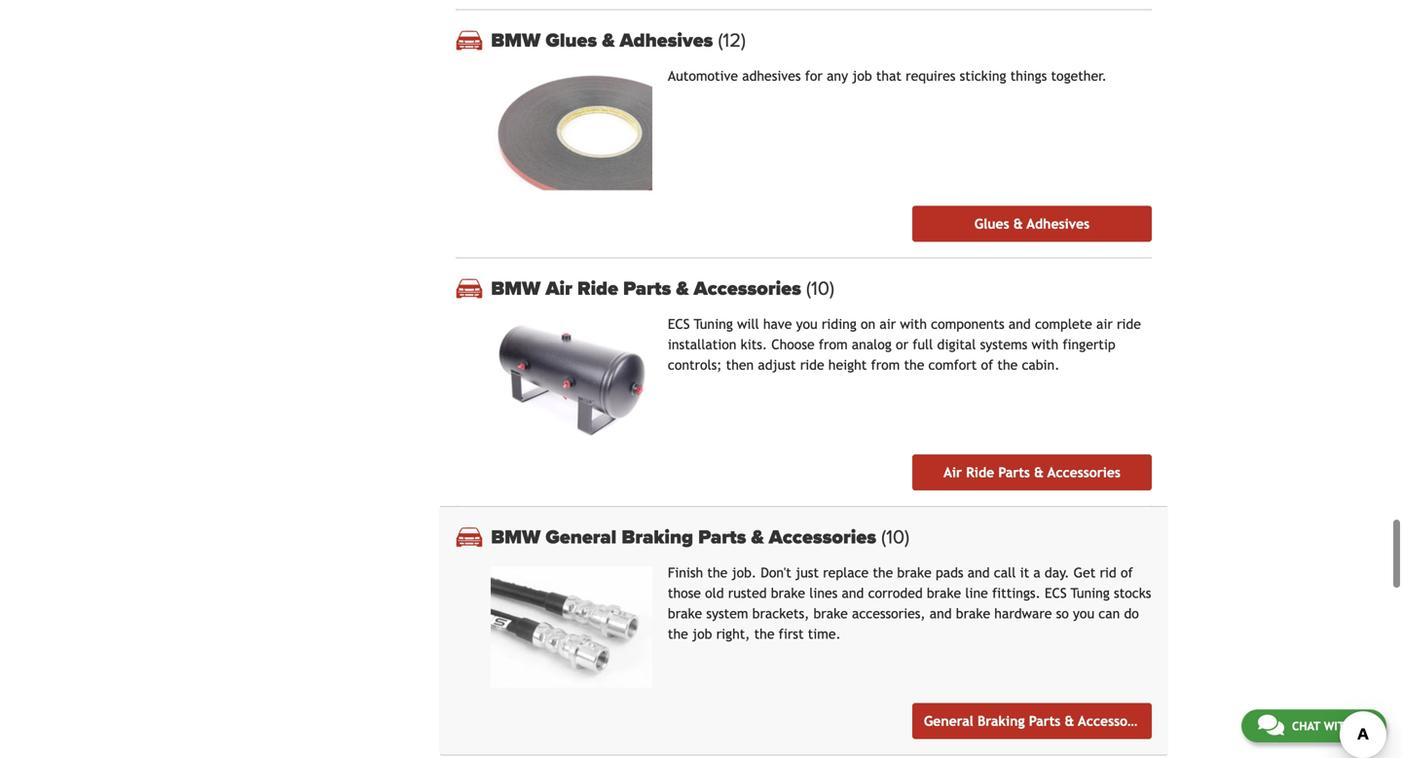 Task type: locate. For each thing, give the bounding box(es) containing it.
ecs inside ecs tuning will have you riding on air with components and complete air ride installation kits. choose from analog or full digital systems with fingertip controls; then adjust ride height from the comfort of the cabin.
[[668, 317, 690, 332]]

riding
[[822, 317, 857, 332]]

you inside finish the job. don't just replace the brake pads and call it a day. get rid of those old rusted brake lines and corroded brake line fittings. ecs tuning stocks brake system brackets, brake accessories, and brake hardware so you can do the job right, the first time.
[[1073, 606, 1095, 622]]

2 vertical spatial bmw
[[491, 526, 541, 549]]

brake down pads
[[927, 586, 961, 601]]

brake up "brackets,"
[[771, 586, 805, 601]]

0 horizontal spatial glues
[[546, 29, 597, 52]]

stocks
[[1114, 586, 1151, 601]]

0 horizontal spatial job
[[692, 627, 712, 642]]

tuning
[[694, 317, 733, 332], [1071, 586, 1110, 601]]

glues & adhesives link
[[912, 206, 1152, 242]]

1 horizontal spatial general
[[924, 714, 973, 729]]

with left us
[[1324, 720, 1353, 733]]

accessories inside general braking parts & accessories link
[[1078, 714, 1151, 729]]

1 horizontal spatial you
[[1073, 606, 1095, 622]]

air up fingertip
[[1096, 317, 1113, 332]]

controls;
[[668, 358, 722, 373]]

1 horizontal spatial from
[[871, 358, 900, 373]]

0 vertical spatial of
[[981, 358, 993, 373]]

0 horizontal spatial ecs
[[668, 317, 690, 332]]

brake
[[897, 565, 932, 581], [771, 586, 805, 601], [927, 586, 961, 601], [668, 606, 702, 622], [813, 606, 848, 622], [956, 606, 990, 622]]

chat
[[1292, 720, 1320, 733]]

0 vertical spatial from
[[819, 337, 848, 353]]

1 horizontal spatial ride
[[1117, 317, 1141, 332]]

1 bmw from the top
[[491, 29, 541, 52]]

glues & adhesives thumbnail image image
[[491, 69, 652, 191]]

0 vertical spatial adhesives
[[620, 29, 713, 52]]

1 horizontal spatial braking
[[978, 714, 1025, 729]]

you right so
[[1073, 606, 1095, 622]]

2 bmw from the top
[[491, 277, 541, 301]]

ride
[[1117, 317, 1141, 332], [800, 358, 824, 373]]

1 horizontal spatial ride
[[966, 465, 994, 481]]

1 vertical spatial you
[[1073, 606, 1095, 622]]

brake up time.
[[813, 606, 848, 622]]

glues
[[546, 29, 597, 52], [974, 216, 1009, 232]]

job
[[852, 68, 872, 84], [692, 627, 712, 642]]

from
[[819, 337, 848, 353], [871, 358, 900, 373]]

job left right,
[[692, 627, 712, 642]]

for
[[805, 68, 823, 84]]

and inside ecs tuning will have you riding on air with components and complete air ride installation kits. choose from analog or full digital systems with fingertip controls; then adjust ride height from the comfort of the cabin.
[[1009, 317, 1031, 332]]

accessories
[[694, 277, 801, 301], [1048, 465, 1121, 481], [769, 526, 876, 549], [1078, 714, 1151, 729]]

1 vertical spatial tuning
[[1071, 586, 1110, 601]]

0 vertical spatial ride
[[1117, 317, 1141, 332]]

general braking parts & accessories link
[[912, 704, 1152, 740]]

1 vertical spatial with
[[1032, 337, 1059, 353]]

0 horizontal spatial adhesives
[[620, 29, 713, 52]]

air
[[546, 277, 572, 301], [943, 465, 962, 481]]

air ride parts & accessories
[[943, 465, 1121, 481]]

2 horizontal spatial with
[[1324, 720, 1353, 733]]

finish
[[668, 565, 703, 581]]

so
[[1056, 606, 1069, 622]]

ride
[[577, 277, 618, 301], [966, 465, 994, 481]]

0 vertical spatial braking
[[622, 526, 693, 549]]

0 horizontal spatial general
[[546, 526, 617, 549]]

1 vertical spatial air
[[943, 465, 962, 481]]

corroded
[[868, 586, 923, 601]]

bmw for bmw                                                                                    glues & adhesives
[[491, 29, 541, 52]]

you up choose
[[796, 317, 818, 332]]

0 horizontal spatial air
[[546, 277, 572, 301]]

adhesives
[[620, 29, 713, 52], [1027, 216, 1090, 232]]

job right any
[[852, 68, 872, 84]]

0 vertical spatial with
[[900, 317, 927, 332]]

job.
[[732, 565, 757, 581]]

0 vertical spatial ecs
[[668, 317, 690, 332]]

don't
[[761, 565, 791, 581]]

1 vertical spatial from
[[871, 358, 900, 373]]

rusted
[[728, 586, 767, 601]]

1 horizontal spatial with
[[1032, 337, 1059, 353]]

&
[[602, 29, 615, 52], [1013, 216, 1023, 232], [676, 277, 689, 301], [1034, 465, 1044, 481], [751, 526, 764, 549], [1065, 714, 1074, 729]]

1 vertical spatial bmw
[[491, 277, 541, 301]]

height
[[828, 358, 867, 373]]

systems
[[980, 337, 1028, 353]]

from down analog
[[871, 358, 900, 373]]

of right rid
[[1121, 565, 1133, 581]]

ecs tuning will have you riding on air with components and complete air ride installation kits. choose from analog or full digital systems with fingertip controls; then adjust ride height from the comfort of the cabin.
[[668, 317, 1141, 373]]

ride right complete
[[1117, 317, 1141, 332]]

tuning up installation
[[694, 317, 733, 332]]

braking
[[622, 526, 693, 549], [978, 714, 1025, 729]]

requires
[[906, 68, 956, 84]]

3 bmw from the top
[[491, 526, 541, 549]]

you
[[796, 317, 818, 332], [1073, 606, 1095, 622]]

bmw for bmw                                                                                    air ride parts & accessories
[[491, 277, 541, 301]]

1 vertical spatial ride
[[800, 358, 824, 373]]

1 horizontal spatial glues
[[974, 216, 1009, 232]]

0 vertical spatial tuning
[[694, 317, 733, 332]]

the down full
[[904, 358, 924, 373]]

time.
[[808, 627, 841, 642]]

1 vertical spatial ecs
[[1045, 586, 1067, 601]]

brake down line
[[956, 606, 990, 622]]

0 horizontal spatial braking
[[622, 526, 693, 549]]

rid
[[1100, 565, 1117, 581]]

automotive adhesives for any job that requires sticking things together.
[[668, 68, 1107, 84]]

0 vertical spatial air
[[546, 277, 572, 301]]

1 horizontal spatial ecs
[[1045, 586, 1067, 601]]

bmw                                                                                    general braking parts & accessories
[[491, 526, 881, 549]]

1 horizontal spatial tuning
[[1071, 586, 1110, 601]]

ecs down day.
[[1045, 586, 1067, 601]]

0 horizontal spatial ride
[[577, 277, 618, 301]]

air
[[880, 317, 896, 332], [1096, 317, 1113, 332]]

can
[[1099, 606, 1120, 622]]

0 vertical spatial bmw
[[491, 29, 541, 52]]

0 horizontal spatial from
[[819, 337, 848, 353]]

brackets,
[[752, 606, 809, 622]]

job inside finish the job. don't just replace the brake pads and call it a day. get rid of those old rusted brake lines and corroded brake line fittings. ecs tuning stocks brake system brackets, brake accessories, and brake hardware so you can do the job right, the first time.
[[692, 627, 712, 642]]

have
[[763, 317, 792, 332]]

0 horizontal spatial tuning
[[694, 317, 733, 332]]

bmw
[[491, 29, 541, 52], [491, 277, 541, 301], [491, 526, 541, 549]]

day.
[[1045, 565, 1069, 581]]

a
[[1033, 565, 1041, 581]]

parts
[[623, 277, 671, 301], [998, 465, 1030, 481], [698, 526, 746, 549], [1029, 714, 1061, 729]]

0 horizontal spatial you
[[796, 317, 818, 332]]

with
[[900, 317, 927, 332], [1032, 337, 1059, 353], [1324, 720, 1353, 733]]

bmw                                                                                    air ride parts & accessories link
[[491, 277, 1152, 301]]

sticking
[[960, 68, 1006, 84]]

cabin.
[[1022, 358, 1060, 373]]

with up full
[[900, 317, 927, 332]]

1 vertical spatial ride
[[966, 465, 994, 481]]

air ride parts & accessories link
[[912, 455, 1152, 491]]

finish the job. don't just replace the brake pads and call it a day. get rid of those old rusted brake lines and corroded brake line fittings. ecs tuning stocks brake system brackets, brake accessories, and brake hardware so you can do the job right, the first time.
[[668, 565, 1151, 642]]

fingertip
[[1063, 337, 1115, 353]]

of down systems
[[981, 358, 993, 373]]

0 horizontal spatial air
[[880, 317, 896, 332]]

right,
[[716, 627, 750, 642]]

1 vertical spatial job
[[692, 627, 712, 642]]

general
[[546, 526, 617, 549], [924, 714, 973, 729]]

components
[[931, 317, 1005, 332]]

just
[[796, 565, 819, 581]]

that
[[876, 68, 902, 84]]

0 horizontal spatial with
[[900, 317, 927, 332]]

1 horizontal spatial adhesives
[[1027, 216, 1090, 232]]

hardware
[[994, 606, 1052, 622]]

tuning inside ecs tuning will have you riding on air with components and complete air ride installation kits. choose from analog or full digital systems with fingertip controls; then adjust ride height from the comfort of the cabin.
[[694, 317, 733, 332]]

0 vertical spatial glues
[[546, 29, 597, 52]]

us
[[1356, 720, 1370, 733]]

1 horizontal spatial air
[[1096, 317, 1113, 332]]

0 vertical spatial job
[[852, 68, 872, 84]]

of
[[981, 358, 993, 373], [1121, 565, 1133, 581]]

brake up corroded
[[897, 565, 932, 581]]

1 vertical spatial adhesives
[[1027, 216, 1090, 232]]

ecs up installation
[[668, 317, 690, 332]]

1 vertical spatial glues
[[974, 216, 1009, 232]]

and
[[1009, 317, 1031, 332], [968, 565, 990, 581], [842, 586, 864, 601], [930, 606, 952, 622]]

ride down choose
[[800, 358, 824, 373]]

pads
[[936, 565, 964, 581]]

1 vertical spatial braking
[[978, 714, 1025, 729]]

call
[[994, 565, 1016, 581]]

1 horizontal spatial of
[[1121, 565, 1133, 581]]

0 horizontal spatial of
[[981, 358, 993, 373]]

1 vertical spatial of
[[1121, 565, 1133, 581]]

the down systems
[[997, 358, 1018, 373]]

the
[[904, 358, 924, 373], [997, 358, 1018, 373], [707, 565, 728, 581], [873, 565, 893, 581], [668, 627, 688, 642], [754, 627, 775, 642]]

1 horizontal spatial job
[[852, 68, 872, 84]]

tuning down get
[[1071, 586, 1110, 601]]

comments image
[[1258, 714, 1284, 737]]

from down riding
[[819, 337, 848, 353]]

0 vertical spatial you
[[796, 317, 818, 332]]

and up systems
[[1009, 317, 1031, 332]]

ecs
[[668, 317, 690, 332], [1045, 586, 1067, 601]]

1 vertical spatial general
[[924, 714, 973, 729]]

with up cabin.
[[1032, 337, 1059, 353]]

air right on
[[880, 317, 896, 332]]



Task type: describe. For each thing, give the bounding box(es) containing it.
accessories,
[[852, 606, 926, 622]]

bmw                                                                                    glues & adhesives
[[491, 29, 718, 52]]

bmw                                                                                    air ride parts & accessories
[[491, 277, 806, 301]]

1 horizontal spatial air
[[943, 465, 962, 481]]

and up line
[[968, 565, 990, 581]]

1 air from the left
[[880, 317, 896, 332]]

tuning inside finish the job. don't just replace the brake pads and call it a day. get rid of those old rusted brake lines and corroded brake line fittings. ecs tuning stocks brake system brackets, brake accessories, and brake hardware so you can do the job right, the first time.
[[1071, 586, 1110, 601]]

the up corroded
[[873, 565, 893, 581]]

glues inside glues & adhesives link
[[974, 216, 1009, 232]]

things
[[1010, 68, 1047, 84]]

then
[[726, 358, 754, 373]]

or
[[896, 337, 908, 353]]

system
[[706, 606, 748, 622]]

full
[[913, 337, 933, 353]]

it
[[1020, 565, 1029, 581]]

first
[[779, 627, 804, 642]]

and down pads
[[930, 606, 952, 622]]

lines
[[809, 586, 838, 601]]

comfort
[[928, 358, 977, 373]]

choose
[[771, 337, 815, 353]]

digital
[[937, 337, 976, 353]]

accessories inside air ride parts & accessories link
[[1048, 465, 1121, 481]]

chat with us link
[[1241, 710, 1387, 743]]

of inside finish the job. don't just replace the brake pads and call it a day. get rid of those old rusted brake lines and corroded brake line fittings. ecs tuning stocks brake system brackets, brake accessories, and brake hardware so you can do the job right, the first time.
[[1121, 565, 1133, 581]]

you inside ecs tuning will have you riding on air with components and complete air ride installation kits. choose from analog or full digital systems with fingertip controls; then adjust ride height from the comfort of the cabin.
[[796, 317, 818, 332]]

old
[[705, 586, 724, 601]]

the down the those
[[668, 627, 688, 642]]

line
[[965, 586, 988, 601]]

adhesives
[[742, 68, 801, 84]]

0 horizontal spatial ride
[[800, 358, 824, 373]]

on
[[861, 317, 875, 332]]

installation
[[668, 337, 737, 353]]

together.
[[1051, 68, 1107, 84]]

those
[[668, 586, 701, 601]]

get
[[1074, 565, 1096, 581]]

of inside ecs tuning will have you riding on air with components and complete air ride installation kits. choose from analog or full digital systems with fingertip controls; then adjust ride height from the comfort of the cabin.
[[981, 358, 993, 373]]

automotive
[[668, 68, 738, 84]]

any
[[827, 68, 848, 84]]

and down replace
[[842, 586, 864, 601]]

fittings.
[[992, 586, 1041, 601]]

bmw for bmw                                                                                    general braking parts & accessories
[[491, 526, 541, 549]]

ecs inside finish the job. don't just replace the brake pads and call it a day. get rid of those old rusted brake lines and corroded brake line fittings. ecs tuning stocks brake system brackets, brake accessories, and brake hardware so you can do the job right, the first time.
[[1045, 586, 1067, 601]]

analog
[[852, 337, 892, 353]]

brake down the those
[[668, 606, 702, 622]]

replace
[[823, 565, 869, 581]]

kits.
[[741, 337, 767, 353]]

complete
[[1035, 317, 1092, 332]]

bmw                                                                                    glues & adhesives link
[[491, 29, 1152, 52]]

air ride parts & accessories thumbnail image image
[[491, 318, 652, 439]]

glues & adhesives
[[974, 216, 1090, 232]]

the down "brackets,"
[[754, 627, 775, 642]]

the up old
[[707, 565, 728, 581]]

bmw                                                                                    general braking parts & accessories link
[[491, 526, 1152, 549]]

adjust
[[758, 358, 796, 373]]

do
[[1124, 606, 1139, 622]]

will
[[737, 317, 759, 332]]

general braking parts & accessories
[[924, 714, 1151, 729]]

2 air from the left
[[1096, 317, 1113, 332]]

0 vertical spatial ride
[[577, 277, 618, 301]]

0 vertical spatial general
[[546, 526, 617, 549]]

chat with us
[[1292, 720, 1370, 733]]

2 vertical spatial with
[[1324, 720, 1353, 733]]

general braking parts & accessories thumbnail image image
[[491, 567, 652, 688]]



Task type: vqa. For each thing, say whether or not it's contained in the screenshot.
SYSTEMS
yes



